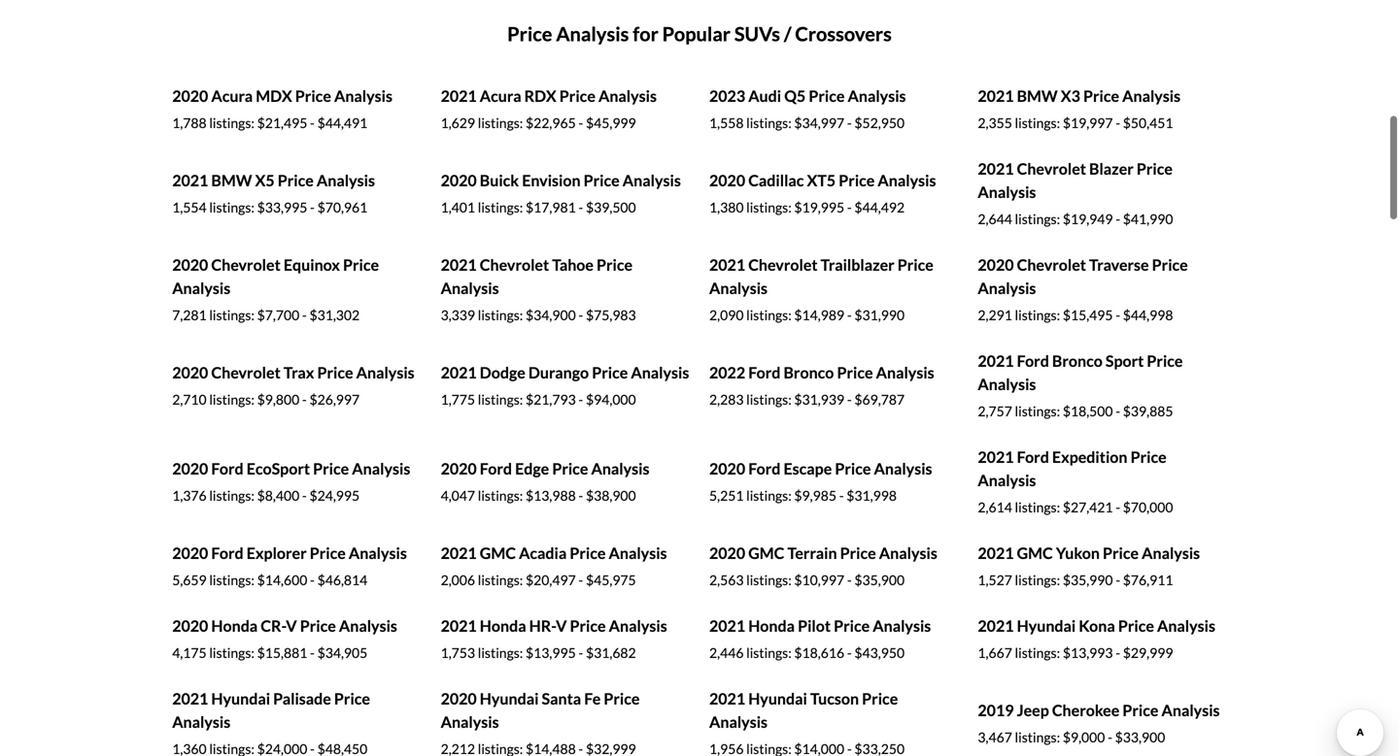 Task type: locate. For each thing, give the bounding box(es) containing it.
price inside the 2022 ford bronco price analysis 2,283 listings: $31,939 - $69,787
[[837, 364, 873, 382]]

1 horizontal spatial bmw
[[1017, 87, 1058, 106]]

$41,990
[[1123, 211, 1173, 227]]

price inside 2021 hyundai tucson price analysis
[[862, 690, 898, 709]]

analysis inside '2021 chevrolet trailblazer price analysis 2,090 listings: $14,989 - $31,990'
[[709, 279, 768, 298]]

2020 honda cr-v price analysis link
[[172, 617, 397, 636]]

chevrolet up '$14,989'
[[748, 256, 818, 275]]

- right $22,965
[[578, 115, 583, 131]]

2,291
[[978, 307, 1012, 324]]

2020 up 7,281
[[172, 256, 208, 275]]

price for 2020 ford explorer price analysis 5,659 listings: $14,600 - $46,814
[[310, 544, 346, 563]]

2021 up '1,753'
[[441, 617, 477, 636]]

acura inside 2021 acura rdx price analysis 1,629 listings: $22,965 - $45,999
[[480, 87, 521, 106]]

- right the $9,985
[[839, 488, 844, 504]]

$13,995
[[526, 645, 576, 662]]

bmw for x3
[[1017, 87, 1058, 106]]

- left $44,998
[[1116, 307, 1120, 324]]

listings: down audi
[[746, 115, 792, 131]]

price up '$33,900' at the bottom right of page
[[1123, 702, 1159, 721]]

analysis up $38,900
[[591, 460, 649, 479]]

1,554
[[172, 199, 207, 216]]

2 v from the left
[[556, 617, 567, 636]]

listings: for 2020 ford escape price analysis
[[746, 488, 792, 504]]

price right fe
[[604, 690, 640, 709]]

1 gmc from the left
[[480, 544, 516, 563]]

analysis inside the 2023 audi q5 price analysis 1,558 listings: $34,997 - $52,950
[[848, 87, 906, 106]]

2020 ford explorer price analysis link
[[172, 544, 407, 563]]

listings: inside 2020 ford edge price analysis 4,047 listings: $13,988 - $38,900
[[478, 488, 523, 504]]

chevrolet up $7,700
[[211, 256, 281, 275]]

3,339
[[441, 307, 475, 324]]

- inside 2021 ford expedition price analysis 2,614 listings: $27,421 - $70,000
[[1116, 500, 1120, 516]]

2021 up 2,355
[[978, 87, 1014, 106]]

analysis inside 2020 ford explorer price analysis 5,659 listings: $14,600 - $46,814
[[349, 544, 407, 563]]

price inside 2021 chevrolet blazer price analysis 2,644 listings: $19,949 - $41,990
[[1137, 159, 1173, 178]]

- inside 2020 gmc terrain price analysis 2,563 listings: $10,997 - $35,900
[[847, 572, 852, 589]]

price for 2021 dodge durango price analysis 1,775 listings: $21,793 - $94,000
[[592, 364, 628, 382]]

1,788
[[172, 115, 207, 131]]

analysis inside 2021 honda hr-v price analysis 1,753 listings: $13,995 - $31,682
[[609, 617, 667, 636]]

1 vertical spatial bmw
[[211, 171, 252, 190]]

- left '$44,491'
[[310, 115, 315, 131]]

3 gmc from the left
[[1017, 544, 1053, 563]]

price for 2020 buick envision price analysis 1,401 listings: $17,981 - $39,500
[[584, 171, 620, 190]]

price up the $13,988 at the left bottom of page
[[552, 460, 588, 479]]

honda for hr-
[[480, 617, 526, 636]]

2021 hyundai tucson price analysis
[[709, 690, 898, 732]]

2020 chevrolet trax price analysis 2,710 listings: $9,800 - $26,997
[[172, 364, 415, 408]]

analysis down the 4,175
[[172, 713, 230, 732]]

price for 2021 hyundai palisade price analysis
[[334, 690, 370, 709]]

bronco inside the 2022 ford bronco price analysis 2,283 listings: $31,939 - $69,787
[[784, 364, 834, 382]]

v up $15,881
[[286, 617, 297, 636]]

analysis up $44,492
[[878, 171, 936, 190]]

2021 down 2,355
[[978, 159, 1014, 178]]

$75,983
[[586, 307, 636, 324]]

price for 2020 ford escape price analysis 5,251 listings: $9,985 - $31,998
[[835, 460, 871, 479]]

analysis up $46,814
[[349, 544, 407, 563]]

listings: right 1,788 on the left of page
[[209, 115, 254, 131]]

v inside 2021 honda hr-v price analysis 1,753 listings: $13,995 - $31,682
[[556, 617, 567, 636]]

price inside 2020 ford explorer price analysis 5,659 listings: $14,600 - $46,814
[[310, 544, 346, 563]]

- right $18,616
[[847, 645, 852, 662]]

price inside the 2023 audi q5 price analysis 1,558 listings: $34,997 - $52,950
[[809, 87, 845, 106]]

analysis up 2,291
[[978, 279, 1036, 298]]

listings: right 2,355
[[1015, 115, 1060, 131]]

listings: right 2,710
[[209, 392, 254, 408]]

- right $27,421
[[1116, 500, 1120, 516]]

1 horizontal spatial honda
[[480, 617, 526, 636]]

price up $29,999
[[1118, 617, 1154, 636]]

analysis
[[334, 87, 392, 106], [598, 87, 657, 106], [848, 87, 906, 106], [1122, 87, 1181, 106], [317, 171, 375, 190], [623, 171, 681, 190], [878, 171, 936, 190], [978, 183, 1036, 202], [172, 279, 230, 298], [441, 279, 499, 298], [709, 279, 768, 298], [978, 279, 1036, 298], [356, 364, 415, 382], [631, 364, 689, 382], [876, 364, 934, 382], [978, 375, 1036, 394], [352, 460, 410, 479], [591, 460, 649, 479], [874, 460, 932, 479], [978, 471, 1036, 490], [349, 544, 407, 563], [609, 544, 667, 563], [879, 544, 937, 563], [1142, 544, 1200, 563], [339, 617, 397, 636], [609, 617, 667, 636], [873, 617, 931, 636], [1157, 617, 1215, 636], [1162, 702, 1220, 721], [172, 713, 230, 732], [441, 713, 499, 732], [709, 713, 768, 732]]

listings: inside 2020 buick envision price analysis 1,401 listings: $17,981 - $39,500
[[478, 199, 523, 216]]

2020 cadillac xt5 price analysis link
[[709, 171, 936, 190]]

analysis inside the 2022 ford bronco price analysis 2,283 listings: $31,939 - $69,787
[[876, 364, 934, 382]]

1 horizontal spatial acura
[[480, 87, 521, 106]]

- for 2020 cadillac xt5 price analysis
[[847, 199, 852, 216]]

price down $34,905
[[334, 690, 370, 709]]

- inside 2021 hyundai kona price analysis 1,667 listings: $13,993 - $29,999
[[1116, 645, 1120, 662]]

price up $31,682
[[570, 617, 606, 636]]

listings: inside 2020 chevrolet equinox price analysis 7,281 listings: $7,700 - $31,302
[[209, 307, 254, 324]]

listings: right 5,659
[[209, 572, 254, 589]]

analysis inside 2020 ford edge price analysis 4,047 listings: $13,988 - $38,900
[[591, 460, 649, 479]]

2020 inside 2020 ford escape price analysis 5,251 listings: $9,985 - $31,998
[[709, 460, 745, 479]]

2020 inside 2020 gmc terrain price analysis 2,563 listings: $10,997 - $35,900
[[709, 544, 745, 563]]

- inside 2021 chevrolet blazer price analysis 2,644 listings: $19,949 - $41,990
[[1116, 211, 1120, 227]]

2021 up 1,775
[[441, 364, 477, 382]]

analysis inside 2021 hyundai tucson price analysis
[[709, 713, 768, 732]]

- inside 2021 honda hr-v price analysis 1,753 listings: $13,995 - $31,682
[[578, 645, 583, 662]]

dodge
[[480, 364, 525, 382]]

2020 ford escape price analysis 5,251 listings: $9,985 - $31,998
[[709, 460, 932, 504]]

analysis inside 2021 hyundai kona price analysis 1,667 listings: $13,993 - $29,999
[[1157, 617, 1215, 636]]

- right $9,800
[[302, 392, 307, 408]]

- inside 2020 ford edge price analysis 4,047 listings: $13,988 - $38,900
[[578, 488, 583, 504]]

price for 2021 chevrolet tahoe price analysis 3,339 listings: $34,900 - $75,983
[[597, 256, 633, 275]]

- inside 2021 gmc yukon price analysis 1,527 listings: $35,990 - $76,911
[[1116, 572, 1120, 589]]

analysis down '1,753'
[[441, 713, 499, 732]]

- inside 2021 acura rdx price analysis 1,629 listings: $22,965 - $45,999
[[578, 115, 583, 131]]

price inside '2021 hyundai palisade price analysis'
[[334, 690, 370, 709]]

2021 up '1,554'
[[172, 171, 208, 190]]

2020 for 2020 ford edge price analysis
[[441, 460, 477, 479]]

2021 for 2021 dodge durango price analysis
[[441, 364, 477, 382]]

listings: inside 2020 chevrolet trax price analysis 2,710 listings: $9,800 - $26,997
[[209, 392, 254, 408]]

- for 2019 jeep cherokee price analysis
[[1108, 730, 1112, 746]]

listings: right 2,291
[[1015, 307, 1060, 324]]

chevrolet for trailblazer
[[748, 256, 818, 275]]

2021 hyundai tucson price analysis link
[[709, 690, 898, 732]]

price right blazer on the top right of page
[[1137, 159, 1173, 178]]

listings: inside 2021 honda pilot price analysis 2,446 listings: $18,616 - $43,950
[[746, 645, 792, 662]]

price up $69,787
[[837, 364, 873, 382]]

2021 dodge durango price analysis link
[[441, 364, 689, 382]]

1,558
[[709, 115, 744, 131]]

2020 inside 2020 buick envision price analysis 1,401 listings: $17,981 - $39,500
[[441, 171, 477, 190]]

price for 2020 gmc terrain price analysis 2,563 listings: $10,997 - $35,900
[[840, 544, 876, 563]]

- left $69,787
[[847, 392, 852, 408]]

- left $39,500
[[578, 199, 583, 216]]

2020 up 1,376
[[172, 460, 208, 479]]

honda for pilot
[[748, 617, 795, 636]]

- inside the 2022 ford bronco price analysis 2,283 listings: $31,939 - $69,787
[[847, 392, 852, 408]]

price inside 2020 chevrolet equinox price analysis 7,281 listings: $7,700 - $31,302
[[343, 256, 379, 275]]

2020
[[172, 87, 208, 106], [441, 171, 477, 190], [709, 171, 745, 190], [172, 256, 208, 275], [978, 256, 1014, 275], [172, 364, 208, 382], [172, 460, 208, 479], [441, 460, 477, 479], [709, 460, 745, 479], [172, 544, 208, 563], [709, 544, 745, 563], [172, 617, 208, 636], [441, 690, 477, 709]]

hyundai
[[1017, 617, 1076, 636], [211, 690, 270, 709], [480, 690, 539, 709], [748, 690, 807, 709]]

2020 acura mdx price analysis 1,788 listings: $21,495 - $44,491
[[172, 87, 392, 131]]

price for 2020 acura mdx price analysis 1,788 listings: $21,495 - $44,491
[[295, 87, 331, 106]]

1 honda from the left
[[211, 617, 258, 636]]

- right $34,997
[[847, 115, 852, 131]]

2021 gmc acadia price analysis 2,006 listings: $20,497 - $45,975
[[441, 544, 667, 589]]

listings: for 2019 jeep cherokee price analysis
[[1015, 730, 1060, 746]]

price for 2022 ford bronco price analysis 2,283 listings: $31,939 - $69,787
[[837, 364, 873, 382]]

listings: inside 2021 chevrolet blazer price analysis 2,644 listings: $19,949 - $41,990
[[1015, 211, 1060, 227]]

listings: right 2,283
[[746, 392, 792, 408]]

price for 2023 audi q5 price analysis 1,558 listings: $34,997 - $52,950
[[809, 87, 845, 106]]

2021 hyundai kona price analysis link
[[978, 617, 1215, 636]]

chevrolet for equinox
[[211, 256, 281, 275]]

- for 2020 ford explorer price analysis
[[310, 572, 315, 589]]

analysis up $39,500
[[623, 171, 681, 190]]

2020 cadillac xt5 price analysis 1,380 listings: $19,995 - $44,492
[[709, 171, 936, 216]]

listings: for 2021 honda pilot price analysis
[[746, 645, 792, 662]]

analysis up $45,999 on the top
[[598, 87, 657, 106]]

analysis up $52,950
[[848, 87, 906, 106]]

listings: inside 2021 bmw x5 price analysis 1,554 listings: $33,995 - $70,961
[[209, 199, 254, 216]]

- for 2020 chevrolet traverse price analysis
[[1116, 307, 1120, 324]]

analysis for 2021 ford expedition price analysis
[[978, 471, 1036, 490]]

2021
[[441, 87, 477, 106], [978, 87, 1014, 106], [978, 159, 1014, 178], [172, 171, 208, 190], [441, 256, 477, 275], [709, 256, 745, 275], [978, 352, 1014, 371], [441, 364, 477, 382], [978, 448, 1014, 467], [441, 544, 477, 563], [978, 544, 1014, 563], [441, 617, 477, 636], [709, 617, 745, 636], [978, 617, 1014, 636], [172, 690, 208, 709], [709, 690, 745, 709]]

price right tucson
[[862, 690, 898, 709]]

analysis inside 2021 gmc acadia price analysis 2,006 listings: $20,497 - $45,975
[[609, 544, 667, 563]]

chevrolet down $19,997
[[1017, 159, 1086, 178]]

analysis inside 2021 chevrolet blazer price analysis 2,644 listings: $19,949 - $41,990
[[978, 183, 1036, 202]]

price inside 2021 ford bronco sport price analysis 2,757 listings: $18,500 - $39,885
[[1147, 352, 1183, 371]]

analysis inside 2019 jeep cherokee price analysis 3,467 listings: $9,000 - $33,900
[[1162, 702, 1220, 721]]

price inside 2020 cadillac xt5 price analysis 1,380 listings: $19,995 - $44,492
[[839, 171, 875, 190]]

analysis up $45,975
[[609, 544, 667, 563]]

analysis inside '2021 hyundai palisade price analysis'
[[172, 713, 230, 732]]

price right trailblazer on the right of page
[[897, 256, 934, 275]]

- left $34,905
[[310, 645, 315, 662]]

4,047
[[441, 488, 475, 504]]

price inside 2020 chevrolet trax price analysis 2,710 listings: $9,800 - $26,997
[[317, 364, 353, 382]]

hyundai for kona
[[1017, 617, 1076, 636]]

1 horizontal spatial gmc
[[748, 544, 784, 563]]

listings: inside 2020 ford escape price analysis 5,251 listings: $9,985 - $31,998
[[746, 488, 792, 504]]

gmc for acadia
[[480, 544, 516, 563]]

2021 hyundai palisade price analysis
[[172, 690, 370, 732]]

2019
[[978, 702, 1014, 721]]

$19,997
[[1063, 115, 1113, 131]]

chevrolet inside '2021 chevrolet trailblazer price analysis 2,090 listings: $14,989 - $31,990'
[[748, 256, 818, 275]]

$15,495
[[1063, 307, 1113, 324]]

listings: right 2,563
[[746, 572, 792, 589]]

analysis for 2020 ford ecosport price analysis
[[352, 460, 410, 479]]

price for 2021 bmw x3 price analysis 2,355 listings: $19,997 - $50,451
[[1083, 87, 1119, 106]]

ford for 2,614
[[1017, 448, 1049, 467]]

analysis up $24,995
[[352, 460, 410, 479]]

hyundai left santa at left
[[480, 690, 539, 709]]

- right $9,000 at the bottom of the page
[[1108, 730, 1112, 746]]

2021 for 2021 ford expedition price analysis
[[978, 448, 1014, 467]]

listings: inside 2020 cadillac xt5 price analysis 1,380 listings: $19,995 - $44,492
[[746, 199, 792, 216]]

$14,989
[[794, 307, 844, 324]]

price inside 2021 gmc acadia price analysis 2,006 listings: $20,497 - $45,975
[[570, 544, 606, 563]]

fe
[[584, 690, 601, 709]]

2 honda from the left
[[480, 617, 526, 636]]

analysis for 2022 ford bronco price analysis
[[876, 364, 934, 382]]

analysis for 2020 chevrolet traverse price analysis
[[978, 279, 1036, 298]]

ford inside "2020 ford ecosport price analysis 1,376 listings: $8,400 - $24,995"
[[211, 460, 244, 479]]

analysis for 2020 acura mdx price analysis
[[334, 87, 392, 106]]

- inside 2020 ford explorer price analysis 5,659 listings: $14,600 - $46,814
[[310, 572, 315, 589]]

2 acura from the left
[[480, 87, 521, 106]]

price for 2020 ford ecosport price analysis 1,376 listings: $8,400 - $24,995
[[313, 460, 349, 479]]

yukon
[[1056, 544, 1100, 563]]

0 horizontal spatial bronco
[[784, 364, 834, 382]]

analysis up 2,090
[[709, 279, 768, 298]]

- for 2021 chevrolet tahoe price analysis
[[578, 307, 583, 324]]

2020 hyundai santa fe price analysis link
[[441, 690, 640, 732]]

gmc inside 2020 gmc terrain price analysis 2,563 listings: $10,997 - $35,900
[[748, 544, 784, 563]]

2 horizontal spatial gmc
[[1017, 544, 1053, 563]]

price up $45,975
[[570, 544, 606, 563]]

- inside 2021 gmc acadia price analysis 2,006 listings: $20,497 - $45,975
[[578, 572, 583, 589]]

$8,400
[[257, 488, 299, 504]]

price inside the 2020 honda cr-v price analysis 4,175 listings: $15,881 - $34,905
[[300, 617, 336, 636]]

hyundai for tucson
[[748, 690, 807, 709]]

$38,900
[[586, 488, 636, 504]]

0 horizontal spatial bmw
[[211, 171, 252, 190]]

price right tahoe
[[597, 256, 633, 275]]

price right equinox
[[343, 256, 379, 275]]

2021 for 2021 ford bronco sport price analysis
[[978, 352, 1014, 371]]

analysis up 7,281
[[172, 279, 230, 298]]

listings: inside "2020 ford ecosport price analysis 1,376 listings: $8,400 - $24,995"
[[209, 488, 254, 504]]

2,446
[[709, 645, 744, 662]]

analysis up the 3,339
[[441, 279, 499, 298]]

2020 up 2,710
[[172, 364, 208, 382]]

expedition
[[1052, 448, 1127, 467]]

analysis inside 2021 dodge durango price analysis 1,775 listings: $21,793 - $94,000
[[631, 364, 689, 382]]

listings: right '1,753'
[[478, 645, 523, 662]]

2020 inside '2020 hyundai santa fe price analysis'
[[441, 690, 477, 709]]

0 horizontal spatial gmc
[[480, 544, 516, 563]]

$27,421
[[1063, 500, 1113, 516]]

0 horizontal spatial honda
[[211, 617, 258, 636]]

4,175
[[172, 645, 207, 662]]

listings: down dodge
[[478, 392, 523, 408]]

analysis inside 2020 gmc terrain price analysis 2,563 listings: $10,997 - $35,900
[[879, 544, 937, 563]]

- inside '2021 chevrolet trailblazer price analysis 2,090 listings: $14,989 - $31,990'
[[847, 307, 852, 324]]

analysis for 2021 acura rdx price analysis
[[598, 87, 657, 106]]

analysis up $34,905
[[339, 617, 397, 636]]

chevrolet inside '2020 chevrolet traverse price analysis 2,291 listings: $15,495 - $44,998'
[[1017, 256, 1086, 275]]

price for 2021 ford expedition price analysis 2,614 listings: $27,421 - $70,000
[[1130, 448, 1166, 467]]

3 honda from the left
[[748, 617, 795, 636]]

analysis for 2021 hyundai kona price analysis
[[1157, 617, 1215, 636]]

$44,492
[[854, 199, 905, 216]]

price inside 2020 acura mdx price analysis 1,788 listings: $21,495 - $44,491
[[295, 87, 331, 106]]

listings: right 1,629
[[478, 115, 523, 131]]

hyundai inside '2020 hyundai santa fe price analysis'
[[480, 690, 539, 709]]

- right "$20,497"
[[578, 572, 583, 589]]

2021 inside 2021 honda hr-v price analysis 1,753 listings: $13,995 - $31,682
[[441, 617, 477, 636]]

listings: right 2,090
[[746, 307, 792, 324]]

price up $34,997
[[809, 87, 845, 106]]

ford for 4,047
[[480, 460, 512, 479]]

- right $18,500
[[1116, 403, 1120, 420]]

1 acura from the left
[[211, 87, 253, 106]]

price for 2021 honda pilot price analysis 2,446 listings: $18,616 - $43,950
[[834, 617, 870, 636]]

price up $19,997
[[1083, 87, 1119, 106]]

2021 bmw x5 price analysis link
[[172, 171, 375, 190]]

2020 up the 4,175
[[172, 617, 208, 636]]

listings: for 2020 ford ecosport price analysis
[[209, 488, 254, 504]]

2 horizontal spatial honda
[[748, 617, 795, 636]]

1,753
[[441, 645, 475, 662]]

$44,491
[[317, 115, 368, 131]]

analysis for 2021 gmc yukon price analysis
[[1142, 544, 1200, 563]]

listings: inside 2021 ford expedition price analysis 2,614 listings: $27,421 - $70,000
[[1015, 500, 1060, 516]]

analysis for 2021 gmc acadia price analysis
[[609, 544, 667, 563]]

gmc
[[480, 544, 516, 563], [748, 544, 784, 563], [1017, 544, 1053, 563]]

2021 up 2,446 on the right
[[709, 617, 745, 636]]

analysis up $50,451
[[1122, 87, 1181, 106]]

chevrolet inside 2020 chevrolet trax price analysis 2,710 listings: $9,800 - $26,997
[[211, 364, 281, 382]]

listings: for 2021 bmw x3 price analysis
[[1015, 115, 1060, 131]]

bronco inside 2021 ford bronco sport price analysis 2,757 listings: $18,500 - $39,885
[[1052, 352, 1103, 371]]

chevrolet inside 2021 chevrolet tahoe price analysis 3,339 listings: $34,900 - $75,983
[[480, 256, 549, 275]]

analysis inside '2020 chevrolet traverse price analysis 2,291 listings: $15,495 - $44,998'
[[978, 279, 1036, 298]]

bmw inside 2021 bmw x5 price analysis 1,554 listings: $33,995 - $70,961
[[211, 171, 252, 190]]

- for 2021 honda pilot price analysis
[[847, 645, 852, 662]]

- right $8,400
[[302, 488, 307, 504]]

ford inside 2021 ford bronco sport price analysis 2,757 listings: $18,500 - $39,885
[[1017, 352, 1049, 371]]

gmc for terrain
[[748, 544, 784, 563]]

analysis inside 2020 buick envision price analysis 1,401 listings: $17,981 - $39,500
[[623, 171, 681, 190]]

listings: down buick
[[478, 199, 523, 216]]

honda
[[211, 617, 258, 636], [480, 617, 526, 636], [748, 617, 795, 636]]

- left $46,814
[[310, 572, 315, 589]]

bmw
[[1017, 87, 1058, 106], [211, 171, 252, 190]]

x3
[[1061, 87, 1080, 106]]

analysis inside 2021 honda pilot price analysis 2,446 listings: $18,616 - $43,950
[[873, 617, 931, 636]]

2 gmc from the left
[[748, 544, 784, 563]]

2021 up the 3,339
[[441, 256, 477, 275]]

analysis down 2,446 on the right
[[709, 713, 768, 732]]

2021 inside '2021 chevrolet trailblazer price analysis 2,090 listings: $14,989 - $31,990'
[[709, 256, 745, 275]]

2021 inside 2021 hyundai tucson price analysis
[[709, 690, 745, 709]]

2020 chevrolet equinox price analysis link
[[172, 256, 379, 298]]

price up $35,900
[[840, 544, 876, 563]]

2021 inside 2021 ford bronco sport price analysis 2,757 listings: $18,500 - $39,885
[[978, 352, 1014, 371]]

listings: for 2020 chevrolet traverse price analysis
[[1015, 307, 1060, 324]]

price up $76,911
[[1103, 544, 1139, 563]]

listings: inside 2020 acura mdx price analysis 1,788 listings: $21,495 - $44,491
[[209, 115, 254, 131]]

analysis for 2020 gmc terrain price analysis
[[879, 544, 937, 563]]

- left $75,983
[[578, 307, 583, 324]]

ford for 2,283
[[748, 364, 781, 382]]

0 horizontal spatial acura
[[211, 87, 253, 106]]

1 horizontal spatial bronco
[[1052, 352, 1103, 371]]

analysis up 2,614
[[978, 471, 1036, 490]]

0 horizontal spatial v
[[286, 617, 297, 636]]

santa
[[542, 690, 581, 709]]

traverse
[[1089, 256, 1149, 275]]

ford inside 2021 ford expedition price analysis 2,614 listings: $27,421 - $70,000
[[1017, 448, 1049, 467]]

2020 chevrolet traverse price analysis link
[[978, 256, 1188, 298]]

gmc inside 2021 gmc yukon price analysis 1,527 listings: $35,990 - $76,911
[[1017, 544, 1053, 563]]

ford
[[1017, 352, 1049, 371], [748, 364, 781, 382], [1017, 448, 1049, 467], [211, 460, 244, 479], [480, 460, 512, 479], [748, 460, 781, 479], [211, 544, 244, 563]]

price for 2020 ford edge price analysis 4,047 listings: $13,988 - $38,900
[[552, 460, 588, 479]]

$31,682
[[586, 645, 636, 662]]

0 vertical spatial bmw
[[1017, 87, 1058, 106]]

ford for analysis
[[1017, 352, 1049, 371]]

$21,495
[[257, 115, 307, 131]]

chevrolet up $9,800
[[211, 364, 281, 382]]

analysis up $70,961
[[317, 171, 375, 190]]

2020 for 2020 honda cr-v price analysis
[[172, 617, 208, 636]]

bronco for price
[[784, 364, 834, 382]]

price inside '2021 chevrolet trailblazer price analysis 2,090 listings: $14,989 - $31,990'
[[897, 256, 934, 275]]

analysis inside 2020 ford escape price analysis 5,251 listings: $9,985 - $31,998
[[874, 460, 932, 479]]

- right $7,700
[[302, 307, 307, 324]]

cherokee
[[1052, 702, 1120, 721]]

2021 up 2,090
[[709, 256, 745, 275]]

- inside 2021 honda pilot price analysis 2,446 listings: $18,616 - $43,950
[[847, 645, 852, 662]]

2023
[[709, 87, 745, 106]]

price inside 2021 gmc yukon price analysis 1,527 listings: $35,990 - $76,911
[[1103, 544, 1139, 563]]

1 horizontal spatial v
[[556, 617, 567, 636]]

- for 2020 gmc terrain price analysis
[[847, 572, 852, 589]]

2020 for 2020 ford escape price analysis
[[709, 460, 745, 479]]

- inside 2021 bmw x3 price analysis 2,355 listings: $19,997 - $50,451
[[1116, 115, 1120, 131]]

analysis up $31,682
[[609, 617, 667, 636]]

1,376
[[172, 488, 207, 504]]

price right rdx
[[559, 87, 595, 106]]

2020 inside the 2020 honda cr-v price analysis 4,175 listings: $15,881 - $34,905
[[172, 617, 208, 636]]

$52,950
[[854, 115, 905, 131]]

listings: for 2020 chevrolet trax price analysis
[[209, 392, 254, 408]]

listings: inside the 2022 ford bronco price analysis 2,283 listings: $31,939 - $69,787
[[746, 392, 792, 408]]

analysis inside "2020 ford ecosport price analysis 1,376 listings: $8,400 - $24,995"
[[352, 460, 410, 479]]

listings: inside '2021 chevrolet trailblazer price analysis 2,090 listings: $14,989 - $31,990'
[[746, 307, 792, 324]]

listings: for 2021 chevrolet trailblazer price analysis
[[746, 307, 792, 324]]

$31,990
[[854, 307, 905, 324]]

gmc left terrain
[[748, 544, 784, 563]]

2020 gmc terrain price analysis link
[[709, 544, 937, 563]]

5,659
[[172, 572, 207, 589]]

price right sport
[[1147, 352, 1183, 371]]

chevrolet
[[1017, 159, 1086, 178], [211, 256, 281, 275], [480, 256, 549, 275], [748, 256, 818, 275], [1017, 256, 1086, 275], [211, 364, 281, 382]]

analysis up $69,787
[[876, 364, 934, 382]]

acura left the 'mdx'
[[211, 87, 253, 106]]

analysis inside 2021 acura rdx price analysis 1,629 listings: $22,965 - $45,999
[[598, 87, 657, 106]]

- inside "2020 ford ecosport price analysis 1,376 listings: $8,400 - $24,995"
[[302, 488, 307, 504]]

listings:
[[209, 115, 254, 131], [478, 115, 523, 131], [746, 115, 792, 131], [1015, 115, 1060, 131], [209, 199, 254, 216], [478, 199, 523, 216], [746, 199, 792, 216], [1015, 211, 1060, 227], [209, 307, 254, 324], [478, 307, 523, 324], [746, 307, 792, 324], [1015, 307, 1060, 324], [209, 392, 254, 408], [478, 392, 523, 408], [746, 392, 792, 408], [1015, 403, 1060, 420], [209, 488, 254, 504], [478, 488, 523, 504], [746, 488, 792, 504], [1015, 500, 1060, 516], [209, 572, 254, 589], [478, 572, 523, 589], [746, 572, 792, 589], [1015, 572, 1060, 589], [209, 645, 254, 662], [478, 645, 523, 662], [746, 645, 792, 662], [1015, 645, 1060, 662], [1015, 730, 1060, 746]]

$39,500
[[586, 199, 636, 216]]

price down the $39,885
[[1130, 448, 1166, 467]]

$22,965
[[526, 115, 576, 131]]

listings: down jeep
[[1015, 730, 1060, 746]]

ford for 5,659
[[211, 544, 244, 563]]

listings: inside the 2023 audi q5 price analysis 1,558 listings: $34,997 - $52,950
[[746, 115, 792, 131]]

bmw for x5
[[211, 171, 252, 190]]

2021 inside 2021 chevrolet tahoe price analysis 3,339 listings: $34,900 - $75,983
[[441, 256, 477, 275]]

analysis inside 2020 chevrolet trax price analysis 2,710 listings: $9,800 - $26,997
[[356, 364, 415, 382]]

cadillac
[[748, 171, 804, 190]]

2021 gmc yukon price analysis 1,527 listings: $35,990 - $76,911
[[978, 544, 1200, 589]]

$31,302
[[309, 307, 360, 324]]

2021 inside 2021 acura rdx price analysis 1,629 listings: $22,965 - $45,999
[[441, 87, 477, 106]]

ford inside 2020 ford edge price analysis 4,047 listings: $13,988 - $38,900
[[480, 460, 512, 479]]

2020 up 2,563
[[709, 544, 745, 563]]

$35,900
[[854, 572, 905, 589]]

price up $26,997
[[317, 364, 353, 382]]

acura inside 2020 acura mdx price analysis 1,788 listings: $21,495 - $44,491
[[211, 87, 253, 106]]

- left $31,682
[[578, 645, 583, 662]]

2021 for 2021 gmc yukon price analysis
[[978, 544, 1014, 563]]

bmw left x3
[[1017, 87, 1058, 106]]

bronco
[[1052, 352, 1103, 371], [784, 364, 834, 382]]

1 v from the left
[[286, 617, 297, 636]]

price up $46,814
[[310, 544, 346, 563]]

2021 chevrolet blazer price analysis 2,644 listings: $19,949 - $41,990
[[978, 159, 1173, 227]]

1,401
[[441, 199, 475, 216]]

listings: right the 5,251 at the right bottom
[[746, 488, 792, 504]]

analysis for 2020 ford escape price analysis
[[874, 460, 932, 479]]

- right $21,793
[[578, 392, 583, 408]]

analysis for 2021 chevrolet trailblazer price analysis
[[709, 279, 768, 298]]

2021 chevrolet blazer price analysis link
[[978, 159, 1173, 202]]

price inside 2021 ford expedition price analysis 2,614 listings: $27,421 - $70,000
[[1130, 448, 1166, 467]]

2021 for 2021 chevrolet tahoe price analysis
[[441, 256, 477, 275]]

analysis for 2023 audi q5 price analysis
[[848, 87, 906, 106]]

$17,981
[[526, 199, 576, 216]]

price inside 2021 acura rdx price analysis 1,629 listings: $22,965 - $45,999
[[559, 87, 595, 106]]



Task type: describe. For each thing, give the bounding box(es) containing it.
honda for cr-
[[211, 617, 258, 636]]

listings: for 2020 buick envision price analysis
[[478, 199, 523, 216]]

v for cr-
[[286, 617, 297, 636]]

2,614
[[978, 500, 1012, 516]]

2020 chevrolet trax price analysis link
[[172, 364, 415, 382]]

$70,961
[[317, 199, 368, 216]]

2020 for 2020 chevrolet trax price analysis
[[172, 364, 208, 382]]

$46,814
[[317, 572, 368, 589]]

2020 for 2020 cadillac xt5 price analysis
[[709, 171, 745, 190]]

hyundai for santa
[[480, 690, 539, 709]]

2021 for 2021 bmw x3 price analysis
[[978, 87, 1014, 106]]

buick
[[480, 171, 519, 190]]

2021 ford bronco sport price analysis 2,757 listings: $18,500 - $39,885
[[978, 352, 1183, 420]]

listings: for 2021 hyundai kona price analysis
[[1015, 645, 1060, 662]]

price for 2020 cadillac xt5 price analysis 1,380 listings: $19,995 - $44,492
[[839, 171, 875, 190]]

price for 2021 gmc yukon price analysis 1,527 listings: $35,990 - $76,911
[[1103, 544, 1139, 563]]

trax
[[284, 364, 314, 382]]

listings: for 2020 ford edge price analysis
[[478, 488, 523, 504]]

- for 2021 hyundai kona price analysis
[[1116, 645, 1120, 662]]

$13,988
[[526, 488, 576, 504]]

analysis for 2020 chevrolet trax price analysis
[[356, 364, 415, 382]]

2,283
[[709, 392, 744, 408]]

price for 2020 chevrolet equinox price analysis 7,281 listings: $7,700 - $31,302
[[343, 256, 379, 275]]

mdx
[[256, 87, 292, 106]]

2019 jeep cherokee price analysis 3,467 listings: $9,000 - $33,900
[[978, 702, 1220, 746]]

$44,998
[[1123, 307, 1173, 324]]

2021 acura rdx price analysis link
[[441, 87, 657, 106]]

$9,800
[[257, 392, 299, 408]]

- for 2021 ford expedition price analysis
[[1116, 500, 1120, 516]]

listings: inside the 2020 honda cr-v price analysis 4,175 listings: $15,881 - $34,905
[[209, 645, 254, 662]]

$7,700
[[257, 307, 299, 324]]

audi
[[748, 87, 781, 106]]

$45,975
[[586, 572, 636, 589]]

- for 2021 bmw x5 price analysis
[[310, 199, 315, 216]]

listings: for 2020 gmc terrain price analysis
[[746, 572, 792, 589]]

$18,500
[[1063, 403, 1113, 420]]

gmc for yukon
[[1017, 544, 1053, 563]]

- for 2020 buick envision price analysis
[[578, 199, 583, 216]]

analysis inside 2021 ford bronco sport price analysis 2,757 listings: $18,500 - $39,885
[[978, 375, 1036, 394]]

$43,950
[[854, 645, 905, 662]]

analysis for 2021 chevrolet tahoe price analysis
[[441, 279, 499, 298]]

2,006
[[441, 572, 475, 589]]

price for 2021 chevrolet blazer price analysis 2,644 listings: $19,949 - $41,990
[[1137, 159, 1173, 178]]

2021 ford expedition price analysis link
[[978, 448, 1166, 490]]

listings: for 2021 chevrolet tahoe price analysis
[[478, 307, 523, 324]]

pilot
[[798, 617, 831, 636]]

2020 for 2020 chevrolet traverse price analysis
[[978, 256, 1014, 275]]

tahoe
[[552, 256, 594, 275]]

$76,911
[[1123, 572, 1173, 589]]

$13,993
[[1063, 645, 1113, 662]]

2021 chevrolet trailblazer price analysis 2,090 listings: $14,989 - $31,990
[[709, 256, 934, 324]]

equinox
[[284, 256, 340, 275]]

cr-
[[261, 617, 286, 636]]

escape
[[784, 460, 832, 479]]

v for hr-
[[556, 617, 567, 636]]

2020 for 2020 gmc terrain price analysis
[[709, 544, 745, 563]]

2021 for 2021 honda pilot price analysis
[[709, 617, 745, 636]]

analysis for 2020 ford explorer price analysis
[[349, 544, 407, 563]]

2,644
[[978, 211, 1012, 227]]

price for 2021 gmc acadia price analysis 2,006 listings: $20,497 - $45,975
[[570, 544, 606, 563]]

2020 for 2020 ford explorer price analysis
[[172, 544, 208, 563]]

$24,995
[[309, 488, 360, 504]]

2020 for 2020 ford ecosport price analysis
[[172, 460, 208, 479]]

- for 2020 ford edge price analysis
[[578, 488, 583, 504]]

price inside 2021 honda hr-v price analysis 1,753 listings: $13,995 - $31,682
[[570, 617, 606, 636]]

x5
[[255, 171, 275, 190]]

2020 honda cr-v price analysis 4,175 listings: $15,881 - $34,905
[[172, 617, 397, 662]]

price for 2020 chevrolet traverse price analysis 2,291 listings: $15,495 - $44,998
[[1152, 256, 1188, 275]]

listings: for 2021 acura rdx price analysis
[[478, 115, 523, 131]]

2020 buick envision price analysis 1,401 listings: $17,981 - $39,500
[[441, 171, 681, 216]]

ecosport
[[246, 460, 310, 479]]

2021 hyundai kona price analysis 1,667 listings: $13,993 - $29,999
[[978, 617, 1215, 662]]

xt5
[[807, 171, 836, 190]]

ford for 1,376
[[211, 460, 244, 479]]

envision
[[522, 171, 581, 190]]

$33,900
[[1115, 730, 1165, 746]]

2021 dodge durango price analysis 1,775 listings: $21,793 - $94,000
[[441, 364, 689, 408]]

listings: for 2021 bmw x5 price analysis
[[209, 199, 254, 216]]

explorer
[[246, 544, 307, 563]]

chevrolet for traverse
[[1017, 256, 1086, 275]]

2020 chevrolet traverse price analysis 2,291 listings: $15,495 - $44,998
[[978, 256, 1188, 324]]

3,467
[[978, 730, 1012, 746]]

7,281
[[172, 307, 207, 324]]

price for 2019 jeep cherokee price analysis 3,467 listings: $9,000 - $33,900
[[1123, 702, 1159, 721]]

listings: for 2021 gmc acadia price analysis
[[478, 572, 523, 589]]

listings: for 2020 chevrolet equinox price analysis
[[209, 307, 254, 324]]

chevrolet for blazer
[[1017, 159, 1086, 178]]

2021 chevrolet tahoe price analysis 3,339 listings: $34,900 - $75,983
[[441, 256, 636, 324]]

price for 2021 hyundai tucson price analysis
[[862, 690, 898, 709]]

- for 2020 acura mdx price analysis
[[310, 115, 315, 131]]

terrain
[[787, 544, 837, 563]]

analysis for 2021 honda pilot price analysis
[[873, 617, 931, 636]]

2020 hyundai santa fe price analysis
[[441, 690, 640, 732]]

2021 for 2021 hyundai kona price analysis
[[978, 617, 1014, 636]]

ford for 5,251
[[748, 460, 781, 479]]

sport
[[1106, 352, 1144, 371]]

2020 ford escape price analysis link
[[709, 460, 932, 479]]

2020 for 2020 acura mdx price analysis
[[172, 87, 208, 106]]

listings: for 2020 acura mdx price analysis
[[209, 115, 254, 131]]

2021 ford expedition price analysis 2,614 listings: $27,421 - $70,000
[[978, 448, 1173, 516]]

1,527
[[978, 572, 1012, 589]]

analysis inside '2020 hyundai santa fe price analysis'
[[441, 713, 499, 732]]

acura for 2021
[[480, 87, 521, 106]]

2,090
[[709, 307, 744, 324]]

2,757
[[978, 403, 1012, 420]]

- inside 2021 ford bronco sport price analysis 2,757 listings: $18,500 - $39,885
[[1116, 403, 1120, 420]]

2,710
[[172, 392, 207, 408]]

2020 gmc terrain price analysis 2,563 listings: $10,997 - $35,900
[[709, 544, 937, 589]]

1,775
[[441, 392, 475, 408]]

analysis for 2021 bmw x5 price analysis
[[317, 171, 375, 190]]

price inside '2020 hyundai santa fe price analysis'
[[604, 690, 640, 709]]

$33,995
[[257, 199, 307, 216]]

$39,885
[[1123, 403, 1173, 420]]

analysis for 2020 ford edge price analysis
[[591, 460, 649, 479]]

2021 honda hr-v price analysis 1,753 listings: $13,995 - $31,682
[[441, 617, 667, 662]]

listings: for 2020 ford explorer price analysis
[[209, 572, 254, 589]]

$31,939
[[794, 392, 844, 408]]

2,563
[[709, 572, 744, 589]]

5,251
[[709, 488, 744, 504]]

2020 for 2020 buick envision price analysis
[[441, 171, 477, 190]]

- for 2021 dodge durango price analysis
[[578, 392, 583, 408]]

$26,997
[[309, 392, 360, 408]]

$9,985
[[794, 488, 837, 504]]

bronco for sport
[[1052, 352, 1103, 371]]

2021 for 2021 gmc acadia price analysis
[[441, 544, 477, 563]]

2021 bmw x3 price analysis 2,355 listings: $19,997 - $50,451
[[978, 87, 1181, 131]]

2022 ford bronco price analysis 2,283 listings: $31,939 - $69,787
[[709, 364, 934, 408]]

- for 2021 chevrolet trailblazer price analysis
[[847, 307, 852, 324]]

2021 for 2021 bmw x5 price analysis
[[172, 171, 208, 190]]

analysis for 2020 cadillac xt5 price analysis
[[878, 171, 936, 190]]

listings: for 2022 ford bronco price analysis
[[746, 392, 792, 408]]

2021 honda pilot price analysis link
[[709, 617, 931, 636]]

- inside the 2020 honda cr-v price analysis 4,175 listings: $15,881 - $34,905
[[310, 645, 315, 662]]

2020 buick envision price analysis link
[[441, 171, 681, 190]]

hr-
[[529, 617, 556, 636]]

- for 2020 ford ecosport price analysis
[[302, 488, 307, 504]]

$34,900
[[526, 307, 576, 324]]

2021 for 2021 chevrolet blazer price analysis
[[978, 159, 1014, 178]]

2023 audi q5 price analysis 1,558 listings: $34,997 - $52,950
[[709, 87, 906, 131]]

listings: inside 2021 ford bronco sport price analysis 2,757 listings: $18,500 - $39,885
[[1015, 403, 1060, 420]]

$34,997
[[794, 115, 844, 131]]

$94,000
[[586, 392, 636, 408]]

2,355
[[978, 115, 1012, 131]]

2020 for 2020 chevrolet equinox price analysis
[[172, 256, 208, 275]]

q5
[[784, 87, 806, 106]]

analysis for 2021 bmw x3 price analysis
[[1122, 87, 1181, 106]]

$69,787
[[854, 392, 905, 408]]

listings: for 2021 dodge durango price analysis
[[478, 392, 523, 408]]

- for 2021 gmc acadia price analysis
[[578, 572, 583, 589]]

price for 2020 chevrolet trax price analysis 2,710 listings: $9,800 - $26,997
[[317, 364, 353, 382]]

2020 chevrolet equinox price analysis 7,281 listings: $7,700 - $31,302
[[172, 256, 379, 324]]

listings: inside 2021 honda hr-v price analysis 1,753 listings: $13,995 - $31,682
[[478, 645, 523, 662]]

2021 gmc yukon price analysis link
[[978, 544, 1200, 563]]

- for 2020 chevrolet trax price analysis
[[302, 392, 307, 408]]

listings: for 2021 gmc yukon price analysis
[[1015, 572, 1060, 589]]

analysis inside the 2020 honda cr-v price analysis 4,175 listings: $15,881 - $34,905
[[339, 617, 397, 636]]

$21,793
[[526, 392, 576, 408]]

1,667
[[978, 645, 1012, 662]]

2021 inside '2021 hyundai palisade price analysis'
[[172, 690, 208, 709]]



Task type: vqa. For each thing, say whether or not it's contained in the screenshot.
listings: associated with 2021 Chevrolet Trailblazer Price Analysis
yes



